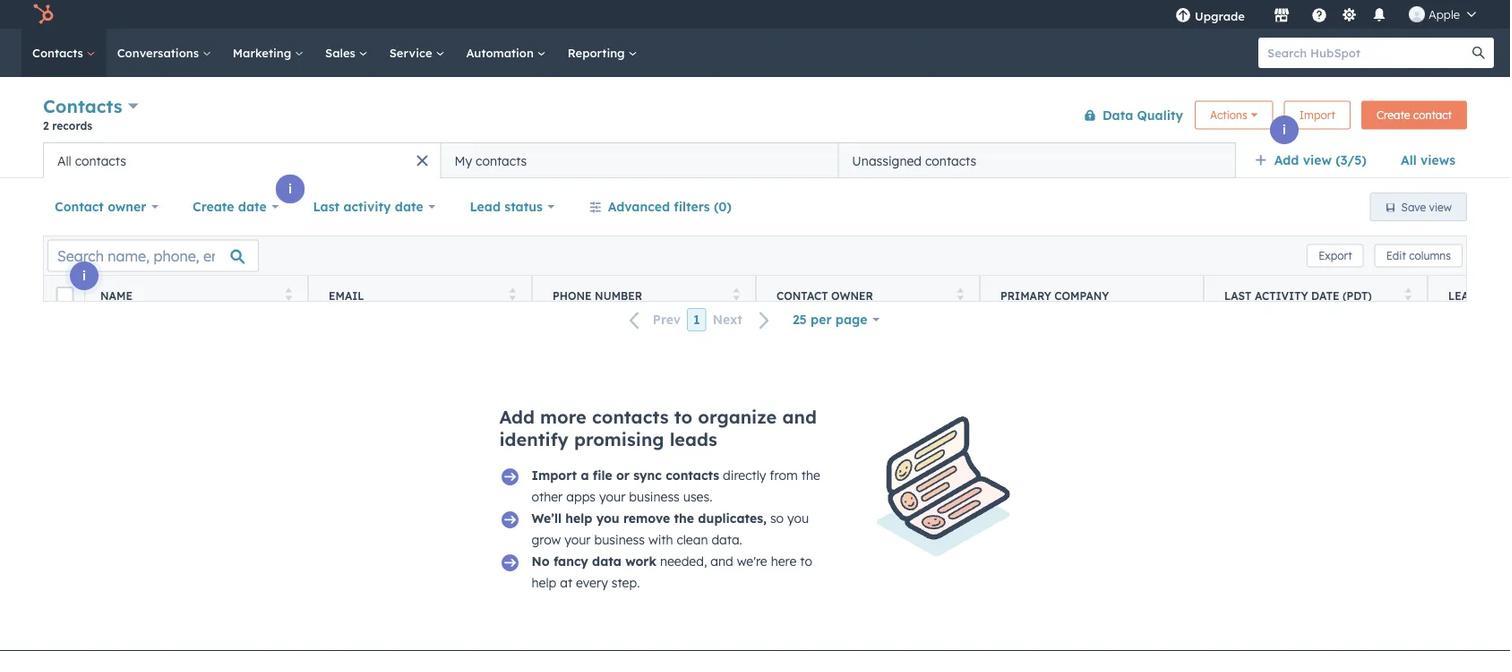 Task type: vqa. For each thing, say whether or not it's contained in the screenshot.
Apple popup button
yes



Task type: describe. For each thing, give the bounding box(es) containing it.
marketplaces image
[[1274, 8, 1290, 24]]

1 button
[[687, 308, 707, 332]]

per
[[811, 312, 832, 327]]

reporting
[[568, 45, 629, 60]]

at
[[560, 575, 573, 591]]

with
[[649, 532, 673, 548]]

duplicates,
[[698, 511, 767, 526]]

identify
[[500, 428, 569, 451]]

data
[[592, 554, 622, 569]]

automation
[[466, 45, 537, 60]]

pagination navigation
[[619, 308, 781, 332]]

to inside add more contacts to organize and identify promising leads
[[674, 406, 693, 428]]

lead for lead statu
[[1449, 289, 1478, 302]]

unassigned contacts
[[852, 153, 977, 168]]

contacts for all contacts
[[75, 153, 126, 168]]

needed,
[[660, 554, 707, 569]]

export
[[1319, 249, 1353, 263]]

we'll
[[532, 511, 562, 526]]

step.
[[612, 575, 640, 591]]

press to sort. image for email
[[509, 288, 516, 301]]

more
[[540, 406, 587, 428]]

export button
[[1307, 244, 1364, 267]]

last for last activity date (pdt)
[[1225, 289, 1252, 302]]

actions button
[[1195, 101, 1274, 129]]

remove
[[624, 511, 670, 526]]

statu
[[1481, 289, 1511, 302]]

marketing
[[233, 45, 295, 60]]

hubspot link
[[22, 4, 67, 25]]

lead status button
[[458, 189, 567, 225]]

i for the topmost 'i' "button"
[[1283, 122, 1287, 138]]

marketing link
[[222, 29, 315, 77]]

date
[[1312, 289, 1340, 302]]

business inside directly from the other apps your business uses.
[[629, 489, 680, 505]]

0 horizontal spatial the
[[674, 511, 694, 526]]

apps
[[567, 489, 596, 505]]

i for the middle 'i' "button"
[[288, 181, 292, 197]]

activity
[[344, 199, 391, 215]]

add for add more contacts to organize and identify promising leads
[[500, 406, 535, 428]]

page
[[836, 312, 868, 327]]

last activity date (pdt)
[[1225, 289, 1372, 302]]

company
[[1055, 289, 1110, 302]]

notifications button
[[1365, 0, 1395, 29]]

press to sort. image for last activity date (pdt)
[[1405, 288, 1412, 301]]

contact
[[1414, 108, 1452, 122]]

activity
[[1255, 289, 1309, 302]]

1 press to sort. element from the left
[[285, 288, 292, 303]]

a
[[581, 468, 589, 483]]

help inside needed, and we're here to help at every step.
[[532, 575, 557, 591]]

next
[[713, 312, 743, 328]]

0 horizontal spatial i button
[[70, 262, 99, 290]]

primary company
[[1001, 289, 1110, 302]]

directly
[[723, 468, 766, 483]]

add view (3/5) button
[[1243, 142, 1390, 178]]

advanced
[[608, 199, 670, 215]]

work
[[626, 554, 657, 569]]

actions
[[1211, 108, 1248, 122]]

Search name, phone, email addresses, or company search field
[[47, 240, 259, 272]]

and inside add more contacts to organize and identify promising leads
[[783, 406, 817, 428]]

contacts inside popup button
[[43, 95, 122, 117]]

upgrade image
[[1175, 8, 1192, 24]]

quality
[[1138, 107, 1184, 123]]

view for add
[[1303, 152, 1332, 168]]

next button
[[707, 308, 781, 332]]

help image
[[1312, 8, 1328, 24]]

your inside directly from the other apps your business uses.
[[599, 489, 626, 505]]

add view (3/5)
[[1275, 152, 1367, 168]]

create date
[[193, 199, 267, 215]]

and inside needed, and we're here to help at every step.
[[711, 554, 734, 569]]

bob builder image
[[1409, 6, 1426, 22]]

(0)
[[714, 199, 732, 215]]

1 press to sort. image from the left
[[285, 288, 292, 301]]

prev
[[653, 312, 681, 328]]

email
[[329, 289, 364, 302]]

settings image
[[1342, 8, 1358, 24]]

number
[[595, 289, 643, 302]]

contacts button
[[43, 93, 139, 119]]

prev button
[[619, 308, 687, 332]]

conversations
[[117, 45, 202, 60]]

last activity date button
[[301, 189, 447, 225]]

notifications image
[[1372, 8, 1388, 24]]

clean
[[677, 532, 708, 548]]

my
[[455, 153, 472, 168]]

add more contacts to organize and identify promising leads
[[500, 406, 817, 451]]

service
[[389, 45, 436, 60]]

save view
[[1402, 200, 1452, 214]]

contact inside contact owner popup button
[[55, 199, 104, 215]]

from
[[770, 468, 798, 483]]

views
[[1421, 152, 1456, 168]]

all contacts button
[[43, 142, 441, 178]]

all views link
[[1390, 142, 1468, 178]]

data.
[[712, 532, 743, 548]]

0 vertical spatial i button
[[1271, 116, 1299, 144]]

press to sort. image for phone number
[[733, 288, 740, 301]]

(3/5)
[[1336, 152, 1367, 168]]

import for import
[[1300, 108, 1336, 122]]

unassigned
[[852, 153, 922, 168]]

import for import a file or sync contacts
[[532, 468, 577, 483]]

advanced filters (0)
[[608, 199, 732, 215]]

contacts for unassigned contacts
[[926, 153, 977, 168]]

status
[[505, 199, 543, 215]]



Task type: locate. For each thing, give the bounding box(es) containing it.
0 vertical spatial contacts
[[32, 45, 87, 60]]

1 vertical spatial i button
[[276, 175, 305, 203]]

0 horizontal spatial date
[[238, 199, 267, 215]]

primary
[[1001, 289, 1052, 302]]

create inside 'button'
[[1377, 108, 1411, 122]]

i for the leftmost 'i' "button"
[[82, 268, 86, 284]]

3 press to sort. image from the left
[[733, 288, 740, 301]]

0 vertical spatial i
[[1283, 122, 1287, 138]]

3 press to sort. element from the left
[[733, 288, 740, 303]]

1 vertical spatial add
[[500, 406, 535, 428]]

2 all from the left
[[57, 153, 71, 168]]

i up add view (3/5) "popup button" on the right top
[[1283, 122, 1287, 138]]

contacts up records
[[43, 95, 122, 117]]

0 horizontal spatial to
[[674, 406, 693, 428]]

press to sort. image
[[285, 288, 292, 301], [509, 288, 516, 301], [733, 288, 740, 301]]

promising
[[574, 428, 664, 451]]

organize
[[698, 406, 777, 428]]

2 horizontal spatial i button
[[1271, 116, 1299, 144]]

25
[[793, 312, 807, 327]]

i button
[[1271, 116, 1299, 144], [276, 175, 305, 203], [70, 262, 99, 290]]

your up fancy on the bottom of page
[[565, 532, 591, 548]]

1 vertical spatial lead
[[1449, 289, 1478, 302]]

view right save
[[1430, 200, 1452, 214]]

apple
[[1429, 7, 1461, 22]]

import
[[1300, 108, 1336, 122], [532, 468, 577, 483]]

press to sort. element left email
[[285, 288, 292, 303]]

i down all contacts button at the left of page
[[288, 181, 292, 197]]

2
[[43, 119, 49, 132]]

menu
[[1163, 0, 1489, 29]]

contacts right the "unassigned"
[[926, 153, 977, 168]]

0 horizontal spatial you
[[596, 511, 620, 526]]

contacts link
[[22, 29, 106, 77]]

press to sort. element left primary
[[957, 288, 964, 303]]

contacts banner
[[43, 92, 1468, 142]]

press to sort. image for contact owner
[[957, 288, 964, 301]]

2 press to sort. image from the left
[[1405, 288, 1412, 301]]

you right the so
[[788, 511, 809, 526]]

last inside last activity date popup button
[[313, 199, 340, 215]]

contacts down records
[[75, 153, 126, 168]]

press to sort. element down edit columns
[[1405, 288, 1412, 303]]

2 press to sort. element from the left
[[509, 288, 516, 303]]

1 horizontal spatial last
[[1225, 289, 1252, 302]]

data quality
[[1103, 107, 1184, 123]]

0 horizontal spatial last
[[313, 199, 340, 215]]

sales
[[325, 45, 359, 60]]

contact up '25'
[[777, 289, 828, 302]]

i button left the name
[[70, 262, 99, 290]]

press to sort. element for phone number
[[733, 288, 740, 303]]

0 horizontal spatial owner
[[108, 199, 146, 215]]

1 horizontal spatial lead
[[1449, 289, 1478, 302]]

records
[[52, 119, 92, 132]]

view inside add view (3/5) "popup button"
[[1303, 152, 1332, 168]]

contacts up uses.
[[666, 468, 720, 483]]

2 vertical spatial i button
[[70, 262, 99, 290]]

date down all contacts button at the left of page
[[238, 199, 267, 215]]

0 horizontal spatial and
[[711, 554, 734, 569]]

1 vertical spatial the
[[674, 511, 694, 526]]

1 press to sort. image from the left
[[957, 288, 964, 301]]

import button
[[1285, 101, 1351, 129]]

1 vertical spatial your
[[565, 532, 591, 548]]

view left the (3/5)
[[1303, 152, 1332, 168]]

view for save
[[1430, 200, 1452, 214]]

1 vertical spatial i
[[288, 181, 292, 197]]

0 horizontal spatial contact owner
[[55, 199, 146, 215]]

0 vertical spatial lead
[[470, 199, 501, 215]]

lead status
[[470, 199, 543, 215]]

1 vertical spatial and
[[711, 554, 734, 569]]

1 vertical spatial import
[[532, 468, 577, 483]]

add down import button
[[1275, 152, 1300, 168]]

so
[[770, 511, 784, 526]]

Search HubSpot search field
[[1259, 38, 1478, 68]]

and up "from"
[[783, 406, 817, 428]]

press to sort. image
[[957, 288, 964, 301], [1405, 288, 1412, 301]]

0 horizontal spatial press to sort. image
[[285, 288, 292, 301]]

search button
[[1464, 38, 1495, 68]]

all contacts
[[57, 153, 126, 168]]

reporting link
[[557, 29, 648, 77]]

1 horizontal spatial the
[[802, 468, 821, 483]]

contact owner inside contact owner popup button
[[55, 199, 146, 215]]

1
[[694, 312, 700, 327]]

search image
[[1473, 47, 1486, 59]]

0 horizontal spatial create
[[193, 199, 234, 215]]

edit
[[1387, 249, 1407, 263]]

0 vertical spatial help
[[566, 511, 593, 526]]

needed, and we're here to help at every step.
[[532, 554, 813, 591]]

5 press to sort. element from the left
[[1405, 288, 1412, 303]]

conversations link
[[106, 29, 222, 77]]

press to sort. element for last activity date (pdt)
[[1405, 288, 1412, 303]]

create inside popup button
[[193, 199, 234, 215]]

0 vertical spatial create
[[1377, 108, 1411, 122]]

0 vertical spatial contact
[[55, 199, 104, 215]]

0 horizontal spatial help
[[532, 575, 557, 591]]

data
[[1103, 107, 1134, 123]]

contacts
[[32, 45, 87, 60], [43, 95, 122, 117]]

business inside so you grow your business with clean data.
[[594, 532, 645, 548]]

leads
[[670, 428, 718, 451]]

all down 2 records
[[57, 153, 71, 168]]

1 vertical spatial last
[[1225, 289, 1252, 302]]

0 horizontal spatial press to sort. image
[[957, 288, 964, 301]]

help down no
[[532, 575, 557, 591]]

contact owner down all contacts
[[55, 199, 146, 215]]

add left the more
[[500, 406, 535, 428]]

my contacts
[[455, 153, 527, 168]]

and down the data.
[[711, 554, 734, 569]]

lead inside lead status popup button
[[470, 199, 501, 215]]

all views
[[1401, 152, 1456, 168]]

edit columns button
[[1375, 244, 1463, 267]]

press to sort. image up next 'button'
[[733, 288, 740, 301]]

create
[[1377, 108, 1411, 122], [193, 199, 234, 215]]

1 vertical spatial help
[[532, 575, 557, 591]]

create left contact
[[1377, 108, 1411, 122]]

1 horizontal spatial add
[[1275, 152, 1300, 168]]

i down contact owner popup button
[[82, 268, 86, 284]]

contacts up "import a file or sync contacts"
[[592, 406, 669, 428]]

1 horizontal spatial owner
[[832, 289, 874, 302]]

0 vertical spatial the
[[802, 468, 821, 483]]

create contact button
[[1362, 101, 1468, 129]]

we'll help you remove the duplicates,
[[532, 511, 767, 526]]

4 press to sort. element from the left
[[957, 288, 964, 303]]

help down apps
[[566, 511, 593, 526]]

0 horizontal spatial add
[[500, 406, 535, 428]]

1 horizontal spatial contact owner
[[777, 289, 874, 302]]

i button up add view (3/5)
[[1271, 116, 1299, 144]]

1 horizontal spatial all
[[1401, 152, 1417, 168]]

grow
[[532, 532, 561, 548]]

0 horizontal spatial view
[[1303, 152, 1332, 168]]

the right "from"
[[802, 468, 821, 483]]

1 horizontal spatial your
[[599, 489, 626, 505]]

primary company column header
[[980, 276, 1205, 315]]

view inside save view button
[[1430, 200, 1452, 214]]

hubspot image
[[32, 4, 54, 25]]

(pdt)
[[1343, 289, 1372, 302]]

and
[[783, 406, 817, 428], [711, 554, 734, 569]]

contact down all contacts
[[55, 199, 104, 215]]

view
[[1303, 152, 1332, 168], [1430, 200, 1452, 214]]

you left remove
[[596, 511, 620, 526]]

contact owner up the per
[[777, 289, 874, 302]]

1 vertical spatial contact
[[777, 289, 828, 302]]

2 horizontal spatial i
[[1283, 122, 1287, 138]]

every
[[576, 575, 608, 591]]

1 vertical spatial business
[[594, 532, 645, 548]]

sync
[[634, 468, 662, 483]]

2 records
[[43, 119, 92, 132]]

1 you from the left
[[596, 511, 620, 526]]

your inside so you grow your business with clean data.
[[565, 532, 591, 548]]

add inside "popup button"
[[1275, 152, 1300, 168]]

1 vertical spatial view
[[1430, 200, 1452, 214]]

2 horizontal spatial press to sort. image
[[733, 288, 740, 301]]

you inside so you grow your business with clean data.
[[788, 511, 809, 526]]

contacts for my contacts
[[476, 153, 527, 168]]

1 horizontal spatial help
[[566, 511, 593, 526]]

0 vertical spatial add
[[1275, 152, 1300, 168]]

0 horizontal spatial your
[[565, 532, 591, 548]]

date right activity
[[395, 199, 424, 215]]

to right here in the bottom right of the page
[[800, 554, 813, 569]]

name
[[100, 289, 133, 302]]

help
[[566, 511, 593, 526], [532, 575, 557, 591]]

1 vertical spatial contacts
[[43, 95, 122, 117]]

0 vertical spatial import
[[1300, 108, 1336, 122]]

1 horizontal spatial i button
[[276, 175, 305, 203]]

marketplaces button
[[1263, 0, 1301, 29]]

owner up the page
[[832, 289, 874, 302]]

press to sort. element left phone
[[509, 288, 516, 303]]

press to sort. image left primary
[[957, 288, 964, 301]]

contacts right my
[[476, 153, 527, 168]]

create for create date
[[193, 199, 234, 215]]

to inside needed, and we're here to help at every step.
[[800, 554, 813, 569]]

1 horizontal spatial i
[[288, 181, 292, 197]]

0 horizontal spatial lead
[[470, 199, 501, 215]]

2 you from the left
[[788, 511, 809, 526]]

1 horizontal spatial import
[[1300, 108, 1336, 122]]

no
[[532, 554, 550, 569]]

0 vertical spatial contact owner
[[55, 199, 146, 215]]

1 horizontal spatial contact
[[777, 289, 828, 302]]

1 horizontal spatial create
[[1377, 108, 1411, 122]]

lead left status in the left top of the page
[[470, 199, 501, 215]]

to left organize
[[674, 406, 693, 428]]

1 horizontal spatial press to sort. image
[[1405, 288, 1412, 301]]

the up clean
[[674, 511, 694, 526]]

press to sort. element
[[285, 288, 292, 303], [509, 288, 516, 303], [733, 288, 740, 303], [957, 288, 964, 303], [1405, 288, 1412, 303]]

1 horizontal spatial press to sort. image
[[509, 288, 516, 301]]

create contact
[[1377, 108, 1452, 122]]

0 horizontal spatial i
[[82, 268, 86, 284]]

all for all views
[[1401, 152, 1417, 168]]

create for create contact
[[1377, 108, 1411, 122]]

apple button
[[1399, 0, 1487, 29]]

0 vertical spatial to
[[674, 406, 693, 428]]

create down all contacts button at the left of page
[[193, 199, 234, 215]]

contact
[[55, 199, 104, 215], [777, 289, 828, 302]]

1 all from the left
[[1401, 152, 1417, 168]]

contacts down "hubspot" link
[[32, 45, 87, 60]]

0 vertical spatial and
[[783, 406, 817, 428]]

add inside add more contacts to organize and identify promising leads
[[500, 406, 535, 428]]

press to sort. image left phone
[[509, 288, 516, 301]]

last activity date
[[313, 199, 424, 215]]

import up the other
[[532, 468, 577, 483]]

my contacts button
[[441, 142, 839, 178]]

unassigned contacts button
[[839, 142, 1236, 178]]

business up "we'll help you remove the duplicates,"
[[629, 489, 680, 505]]

1 horizontal spatial and
[[783, 406, 817, 428]]

0 horizontal spatial import
[[532, 468, 577, 483]]

edit columns
[[1387, 249, 1452, 263]]

all left views
[[1401, 152, 1417, 168]]

or
[[616, 468, 630, 483]]

0 vertical spatial last
[[313, 199, 340, 215]]

save
[[1402, 200, 1427, 214]]

1 horizontal spatial view
[[1430, 200, 1452, 214]]

your
[[599, 489, 626, 505], [565, 532, 591, 548]]

uses.
[[683, 489, 713, 505]]

menu containing apple
[[1163, 0, 1489, 29]]

1 date from the left
[[238, 199, 267, 215]]

press to sort. image left email
[[285, 288, 292, 301]]

lead left statu
[[1449, 289, 1478, 302]]

no fancy data work
[[532, 554, 657, 569]]

lead
[[470, 199, 501, 215], [1449, 289, 1478, 302]]

1 horizontal spatial date
[[395, 199, 424, 215]]

25 per page button
[[781, 302, 892, 338]]

0 vertical spatial view
[[1303, 152, 1332, 168]]

import inside button
[[1300, 108, 1336, 122]]

press to sort. element for email
[[509, 288, 516, 303]]

phone number
[[553, 289, 643, 302]]

all for all contacts
[[57, 153, 71, 168]]

i button right create date
[[276, 175, 305, 203]]

press to sort. image down edit columns
[[1405, 288, 1412, 301]]

upgrade
[[1195, 9, 1245, 23]]

your down file
[[599, 489, 626, 505]]

last for last activity date
[[313, 199, 340, 215]]

create date button
[[181, 189, 291, 225]]

press to sort. element up next 'button'
[[733, 288, 740, 303]]

add for add view (3/5)
[[1275, 152, 1300, 168]]

1 vertical spatial owner
[[832, 289, 874, 302]]

2 vertical spatial i
[[82, 268, 86, 284]]

service link
[[379, 29, 456, 77]]

0 vertical spatial your
[[599, 489, 626, 505]]

contacts
[[75, 153, 126, 168], [476, 153, 527, 168], [926, 153, 977, 168], [592, 406, 669, 428], [666, 468, 720, 483]]

lead statu
[[1449, 289, 1511, 302]]

1 vertical spatial to
[[800, 554, 813, 569]]

columns
[[1410, 249, 1452, 263]]

owner up search name, phone, email addresses, or company search box
[[108, 199, 146, 215]]

0 vertical spatial business
[[629, 489, 680, 505]]

1 vertical spatial contact owner
[[777, 289, 874, 302]]

0 horizontal spatial all
[[57, 153, 71, 168]]

import up add view (3/5)
[[1300, 108, 1336, 122]]

so you grow your business with clean data.
[[532, 511, 809, 548]]

other
[[532, 489, 563, 505]]

25 per page
[[793, 312, 868, 327]]

0 horizontal spatial contact
[[55, 199, 104, 215]]

settings link
[[1339, 5, 1361, 24]]

contacts inside add more contacts to organize and identify promising leads
[[592, 406, 669, 428]]

owner inside popup button
[[108, 199, 146, 215]]

the inside directly from the other apps your business uses.
[[802, 468, 821, 483]]

lead for lead status
[[470, 199, 501, 215]]

1 horizontal spatial you
[[788, 511, 809, 526]]

business up data
[[594, 532, 645, 548]]

1 horizontal spatial to
[[800, 554, 813, 569]]

0 vertical spatial owner
[[108, 199, 146, 215]]

2 date from the left
[[395, 199, 424, 215]]

all inside button
[[57, 153, 71, 168]]

directly from the other apps your business uses.
[[532, 468, 821, 505]]

press to sort. element for contact owner
[[957, 288, 964, 303]]

1 vertical spatial create
[[193, 199, 234, 215]]

2 press to sort. image from the left
[[509, 288, 516, 301]]



